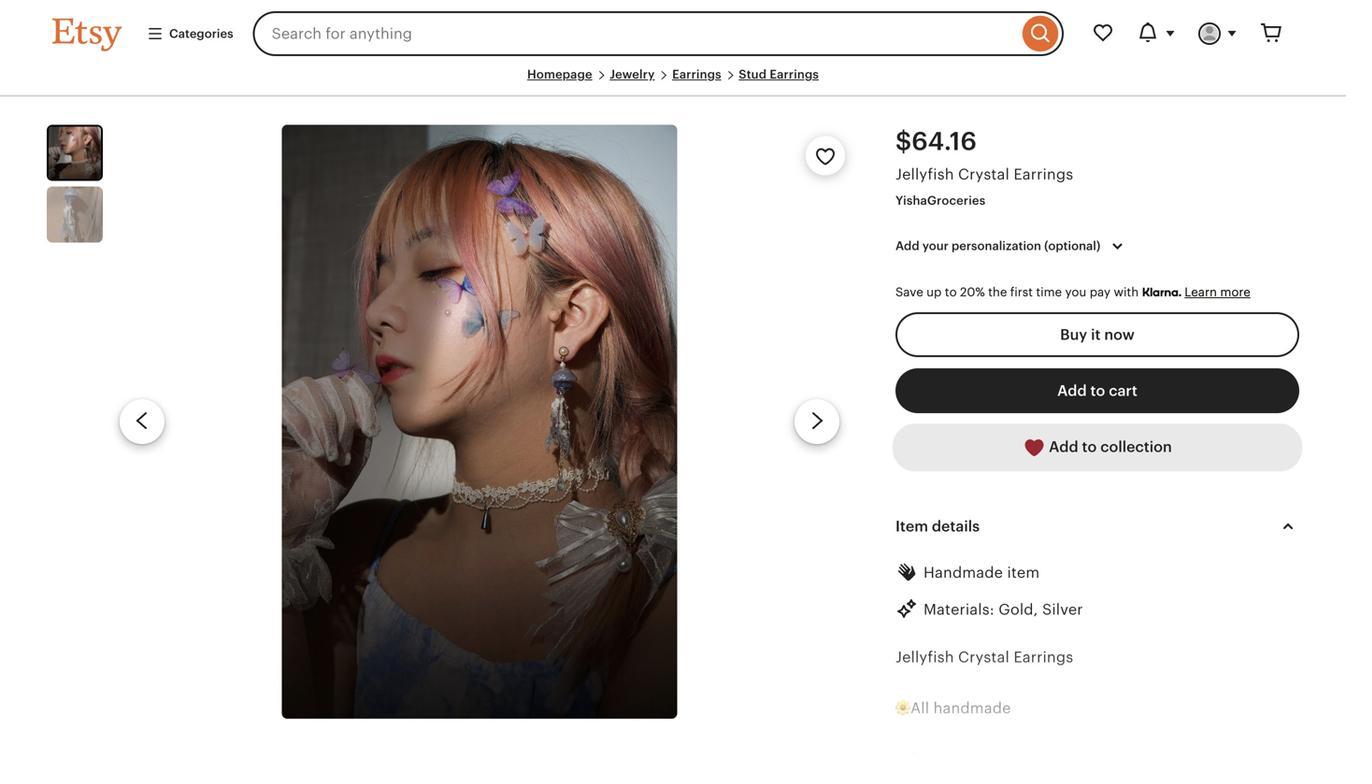 Task type: describe. For each thing, give the bounding box(es) containing it.
to for add to collection
[[1082, 438, 1097, 455]]

buy
[[1060, 326, 1088, 343]]

homepage
[[527, 67, 592, 81]]

yishagroceries
[[896, 194, 986, 208]]

earrings left stud
[[672, 67, 721, 81]]

add for add your personalization (optional)
[[896, 239, 920, 253]]

🌼all
[[896, 700, 929, 717]]

handmade item
[[924, 564, 1040, 581]]

materials: gold, silver
[[924, 601, 1083, 618]]

handmade
[[924, 564, 1003, 581]]

$64.16
[[896, 127, 977, 155]]

🌼all handmade
[[896, 700, 1011, 717]]

silver
[[1042, 601, 1083, 618]]

add to collection
[[1045, 438, 1172, 455]]

none search field inside "categories" banner
[[253, 11, 1064, 56]]

time
[[1036, 285, 1062, 299]]

it
[[1091, 326, 1101, 343]]

pay
[[1090, 285, 1111, 299]]

20%
[[960, 285, 985, 299]]

jellyfish crystal earrings image 2 image
[[47, 187, 103, 243]]

now
[[1104, 326, 1135, 343]]

item details button
[[879, 504, 1316, 549]]

the
[[988, 285, 1007, 299]]

homepage link
[[527, 67, 592, 81]]

collection
[[1101, 438, 1172, 455]]

personalization
[[952, 239, 1041, 253]]

yishagroceries link
[[896, 194, 986, 208]]

jewelry link
[[610, 67, 655, 81]]

with
[[1114, 285, 1139, 299]]

add to collection button
[[896, 424, 1300, 470]]

add to cart
[[1057, 382, 1138, 399]]

buy it now
[[1060, 326, 1135, 343]]

save
[[896, 285, 923, 299]]

save up to 20% the first time you pay with klarna. learn more
[[896, 285, 1251, 299]]

stud earrings link
[[739, 67, 819, 81]]

first
[[1010, 285, 1033, 299]]

add for add to collection
[[1049, 438, 1079, 455]]

item
[[1007, 564, 1040, 581]]

1 jellyfish crystal earrings from the top
[[896, 166, 1073, 183]]

your
[[923, 239, 949, 253]]



Task type: locate. For each thing, give the bounding box(es) containing it.
crystal up yishagroceries
[[958, 166, 1010, 183]]

jellyfish
[[896, 166, 954, 183], [896, 649, 954, 666]]

add down add to cart
[[1049, 438, 1079, 455]]

to inside add to collection button
[[1082, 438, 1097, 455]]

cart
[[1109, 382, 1138, 399]]

1 crystal from the top
[[958, 166, 1010, 183]]

2 vertical spatial add
[[1049, 438, 1079, 455]]

crystal down materials: gold, silver
[[958, 649, 1010, 666]]

to inside save up to 20% the first time you pay with klarna. learn more
[[945, 285, 957, 299]]

0 vertical spatial to
[[945, 285, 957, 299]]

2 crystal from the top
[[958, 649, 1010, 666]]

jellyfish crystal earrings up yishagroceries
[[896, 166, 1073, 183]]

to inside add to cart button
[[1091, 382, 1105, 399]]

to left cart
[[1091, 382, 1105, 399]]

2 jellyfish from the top
[[896, 649, 954, 666]]

add left cart
[[1057, 382, 1087, 399]]

stud earrings
[[739, 67, 819, 81]]

add for add to cart
[[1057, 382, 1087, 399]]

categories
[[169, 27, 233, 41]]

menu bar
[[52, 67, 1294, 97]]

earrings link
[[672, 67, 721, 81]]

0 vertical spatial add
[[896, 239, 920, 253]]

2 vertical spatial to
[[1082, 438, 1097, 455]]

item details
[[896, 518, 980, 535]]

add
[[896, 239, 920, 253], [1057, 382, 1087, 399], [1049, 438, 1079, 455]]

menu bar containing homepage
[[52, 67, 1294, 97]]

crystal
[[958, 166, 1010, 183], [958, 649, 1010, 666]]

to right the up
[[945, 285, 957, 299]]

learn
[[1185, 285, 1217, 299]]

more
[[1220, 285, 1251, 299]]

jewelry
[[610, 67, 655, 81]]

details
[[932, 518, 980, 535]]

0 horizontal spatial jellyfish crystal earrings image 1 image
[[49, 127, 101, 179]]

0 vertical spatial jellyfish
[[896, 166, 954, 183]]

stud
[[739, 67, 767, 81]]

to left 'collection'
[[1082, 438, 1097, 455]]

categories button
[[133, 17, 247, 51]]

1 vertical spatial jellyfish crystal earrings
[[896, 649, 1073, 666]]

you
[[1065, 285, 1087, 299]]

jellyfish crystal earrings image 1 image
[[282, 125, 678, 719], [49, 127, 101, 179]]

earrings
[[672, 67, 721, 81], [770, 67, 819, 81], [1014, 166, 1073, 183], [1014, 649, 1073, 666]]

1 jellyfish from the top
[[896, 166, 954, 183]]

klarna.
[[1142, 285, 1182, 299]]

learn more button
[[1185, 285, 1251, 299]]

add inside add your personalization (optional) dropdown button
[[896, 239, 920, 253]]

earrings up '(optional)'
[[1014, 166, 1073, 183]]

(optional)
[[1044, 239, 1101, 253]]

buy it now button
[[896, 312, 1300, 357]]

item
[[896, 518, 928, 535]]

add left your
[[896, 239, 920, 253]]

jellyfish up 🌼all
[[896, 649, 954, 666]]

1 vertical spatial add
[[1057, 382, 1087, 399]]

add inside add to cart button
[[1057, 382, 1087, 399]]

add to cart button
[[896, 368, 1300, 413]]

up
[[927, 285, 942, 299]]

earrings right stud
[[770, 67, 819, 81]]

jellyfish crystal earrings down materials: gold, silver
[[896, 649, 1073, 666]]

add your personalization (optional)
[[896, 239, 1101, 253]]

add inside add to collection button
[[1049, 438, 1079, 455]]

materials:
[[924, 601, 995, 618]]

None search field
[[253, 11, 1064, 56]]

jellyfish up yishagroceries
[[896, 166, 954, 183]]

1 horizontal spatial jellyfish crystal earrings image 1 image
[[282, 125, 678, 719]]

Search for anything text field
[[253, 11, 1018, 56]]

earrings down silver
[[1014, 649, 1073, 666]]

1 vertical spatial crystal
[[958, 649, 1010, 666]]

to
[[945, 285, 957, 299], [1091, 382, 1105, 399], [1082, 438, 1097, 455]]

jellyfish crystal earrings
[[896, 166, 1073, 183], [896, 649, 1073, 666]]

2 jellyfish crystal earrings from the top
[[896, 649, 1073, 666]]

handmade
[[934, 700, 1011, 717]]

categories banner
[[19, 0, 1328, 67]]

0 vertical spatial jellyfish crystal earrings
[[896, 166, 1073, 183]]

1 vertical spatial to
[[1091, 382, 1105, 399]]

to for add to cart
[[1091, 382, 1105, 399]]

0 vertical spatial crystal
[[958, 166, 1010, 183]]

gold,
[[999, 601, 1038, 618]]

1 vertical spatial jellyfish
[[896, 649, 954, 666]]

add your personalization (optional) button
[[882, 227, 1143, 266]]



Task type: vqa. For each thing, say whether or not it's contained in the screenshot.
Create collection
no



